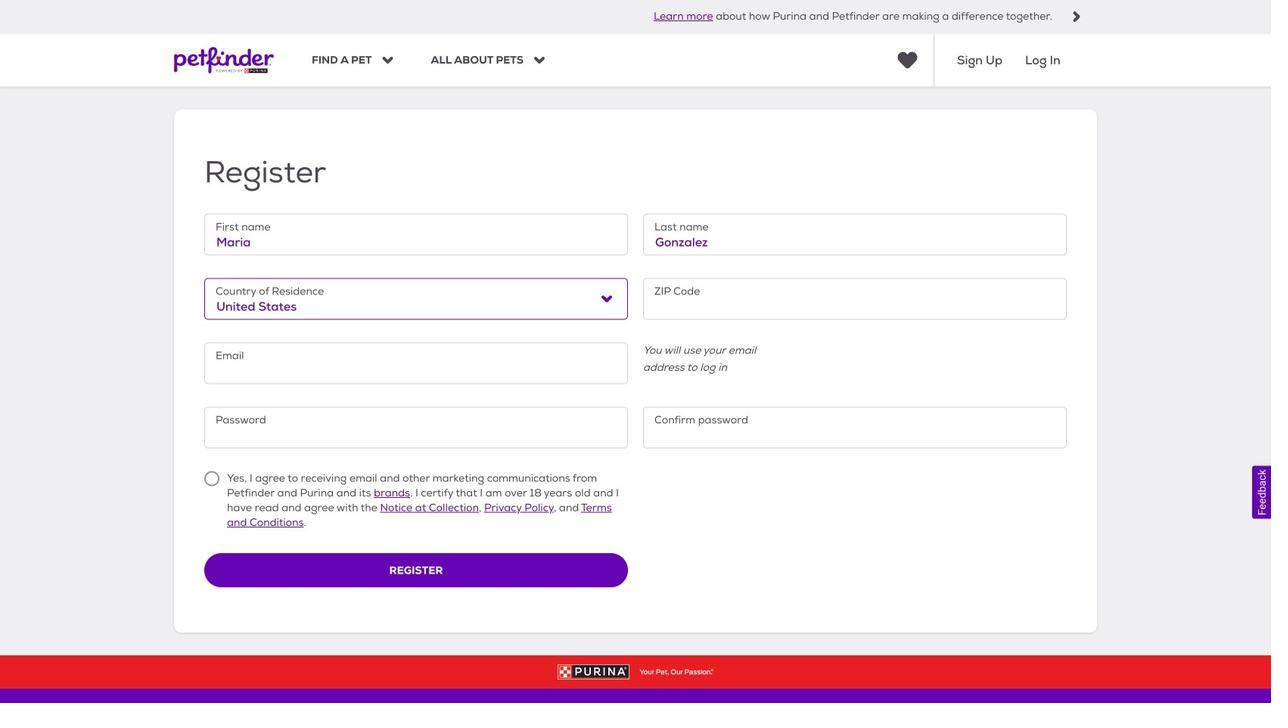 Task type: vqa. For each thing, say whether or not it's contained in the screenshot.
list
yes



Task type: describe. For each thing, give the bounding box(es) containing it.
petfinder home image
[[174, 34, 274, 87]]

ZIP Code text field
[[643, 278, 1067, 320]]

purina your pet, our passion image
[[0, 664, 1271, 679]]



Task type: locate. For each thing, give the bounding box(es) containing it.
list
[[204, 492, 270, 698]]

None password field
[[204, 407, 628, 448], [643, 407, 1067, 448], [204, 407, 628, 448], [643, 407, 1067, 448]]

1 list item from the top
[[204, 492, 270, 537]]

footer
[[0, 655, 1271, 703]]

1 vertical spatial list item
[[204, 668, 252, 698]]

list item
[[204, 492, 270, 537], [204, 668, 252, 698]]

2 list item from the top
[[204, 668, 252, 698]]

None text field
[[204, 214, 628, 255], [643, 214, 1067, 255], [204, 214, 628, 255], [643, 214, 1067, 255]]

None email field
[[204, 342, 628, 384]]

0 vertical spatial list item
[[204, 492, 270, 537]]



